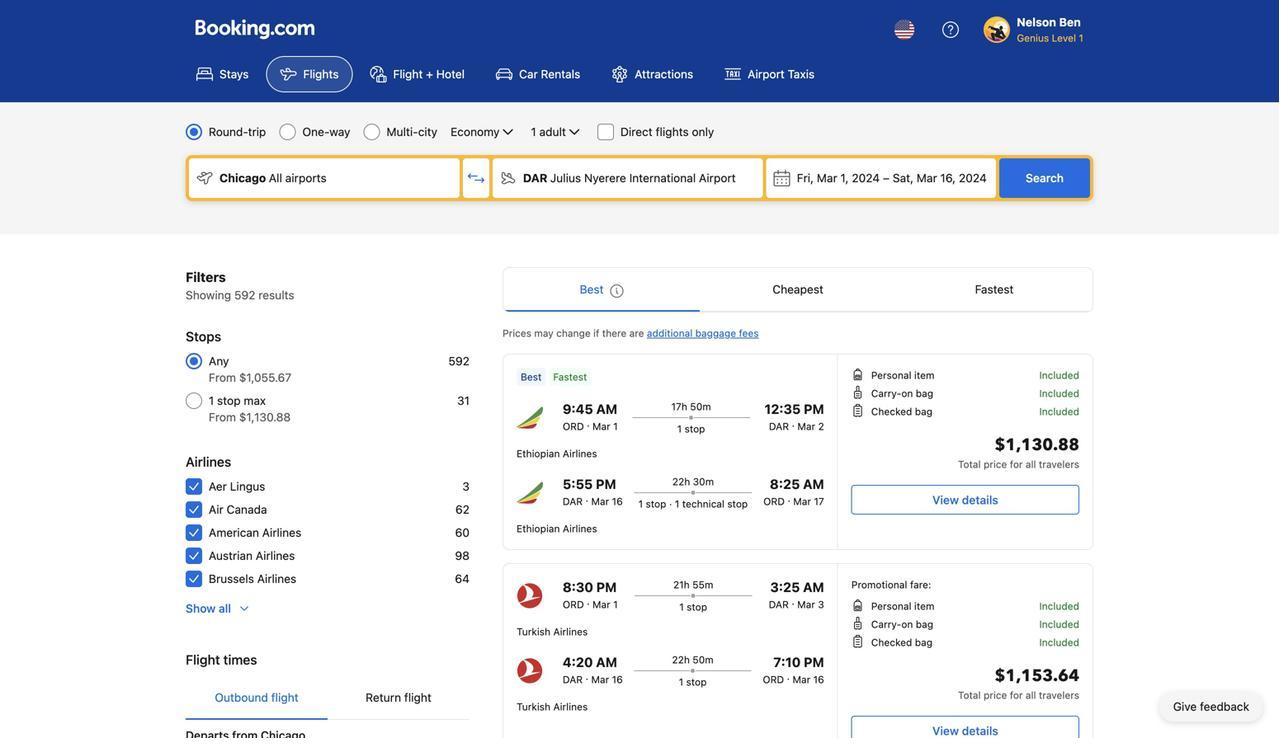 Task type: locate. For each thing, give the bounding box(es) containing it.
·
[[669, 498, 672, 510]]

2 view details from the top
[[933, 725, 998, 738]]

1 vertical spatial view
[[933, 725, 959, 738]]

1 vertical spatial fastest
[[553, 371, 587, 383]]

0 vertical spatial all
[[1026, 459, 1036, 470]]

. down 8:25
[[788, 493, 791, 504]]

multi-city
[[387, 125, 437, 139]]

. down 3:25
[[792, 596, 795, 607]]

airlines down 5:55 pm dar . mar 16
[[563, 523, 597, 535]]

0 vertical spatial 50m
[[690, 401, 711, 413]]

best image
[[610, 285, 624, 298]]

2 from from the top
[[209, 411, 236, 424]]

0 vertical spatial from
[[209, 371, 236, 385]]

1 vertical spatial tab list
[[186, 677, 470, 721]]

1 2024 from the left
[[852, 171, 880, 185]]

1 vertical spatial carry-
[[871, 619, 902, 631]]

0 horizontal spatial airport
[[699, 171, 736, 185]]

pm right 8:30 at bottom left
[[596, 580, 617, 595]]

1 vertical spatial all
[[219, 602, 231, 616]]

0 vertical spatial item
[[914, 370, 935, 381]]

2 carry- from the top
[[871, 619, 902, 631]]

1 vertical spatial view details
[[933, 725, 998, 738]]

0 horizontal spatial 592
[[234, 288, 255, 302]]

2 2024 from the left
[[959, 171, 987, 185]]

mar down 7:10
[[793, 674, 811, 686]]

dar down 12:35
[[769, 421, 789, 432]]

1 down any
[[209, 394, 214, 408]]

included
[[1039, 370, 1080, 381], [1039, 388, 1080, 399], [1039, 406, 1080, 418], [1039, 601, 1080, 612], [1039, 619, 1080, 631], [1039, 637, 1080, 649]]

. down 7:10
[[787, 671, 790, 683]]

pm inside 7:10 pm ord . mar 16
[[804, 655, 824, 671]]

mar down 4:20
[[591, 674, 609, 686]]

22h left 30m
[[672, 476, 690, 488]]

best inside "button"
[[580, 283, 604, 296]]

2 checked bag from the top
[[871, 637, 933, 649]]

mar inside 3:25 am dar . mar 3
[[797, 599, 815, 611]]

details
[[962, 494, 998, 507], [962, 725, 998, 738]]

2024
[[852, 171, 880, 185], [959, 171, 987, 185]]

best left best icon
[[580, 283, 604, 296]]

. inside 12:35 pm dar . mar 2
[[792, 418, 795, 429]]

showing
[[186, 288, 231, 302]]

total
[[958, 459, 981, 470], [958, 690, 981, 702]]

16 for 7:10 pm
[[813, 674, 824, 686]]

0 horizontal spatial 3
[[462, 480, 470, 494]]

outbound flight
[[215, 691, 299, 705]]

1 vertical spatial turkish
[[517, 702, 551, 713]]

1 inside dropdown button
[[531, 125, 536, 139]]

attractions link
[[598, 56, 707, 92]]

all
[[1026, 459, 1036, 470], [219, 602, 231, 616], [1026, 690, 1036, 702]]

flight inside "button"
[[271, 691, 299, 705]]

2 ethiopian from the top
[[517, 523, 560, 535]]

outbound flight button
[[186, 677, 328, 720]]

17
[[814, 496, 824, 508]]

international
[[629, 171, 696, 185]]

one-
[[302, 125, 329, 139]]

dar left julius
[[523, 171, 548, 185]]

50m for 7:10 pm
[[693, 654, 714, 666]]

flight left times
[[186, 652, 220, 668]]

1 vertical spatial personal
[[871, 601, 912, 612]]

5:55 pm dar . mar 16
[[563, 477, 623, 508]]

search button
[[999, 158, 1090, 198]]

all inside the $1,130.88 total price for all travelers
[[1026, 459, 1036, 470]]

0 horizontal spatial tab list
[[186, 677, 470, 721]]

1 vertical spatial on
[[902, 619, 913, 631]]

airport left taxis at the right of page
[[748, 67, 785, 81]]

1 vertical spatial 592
[[449, 354, 470, 368]]

. inside 4:20 am dar . mar 16
[[586, 671, 589, 683]]

1 view details from the top
[[933, 494, 998, 507]]

ord inside 8:30 pm ord . mar 1
[[563, 599, 584, 611]]

0 horizontal spatial 2024
[[852, 171, 880, 185]]

for for $1,130.88
[[1010, 459, 1023, 470]]

0 vertical spatial view details
[[933, 494, 998, 507]]

2 vertical spatial 1 stop
[[679, 677, 707, 688]]

pm right 7:10
[[804, 655, 824, 671]]

dar inside 4:20 am dar . mar 16
[[563, 674, 583, 686]]

. inside 3:25 am dar . mar 3
[[792, 596, 795, 607]]

1 horizontal spatial flight
[[393, 67, 423, 81]]

travelers inside the $1,130.88 total price for all travelers
[[1039, 459, 1080, 470]]

mar down 8:30 at bottom left
[[593, 599, 611, 611]]

0 horizontal spatial flight
[[186, 652, 220, 668]]

1 vertical spatial details
[[962, 725, 998, 738]]

50m
[[690, 401, 711, 413], [693, 654, 714, 666]]

pm right 5:55
[[596, 477, 616, 492]]

item
[[914, 370, 935, 381], [914, 601, 935, 612]]

am for 4:20 am
[[596, 655, 617, 671]]

1 horizontal spatial fastest
[[975, 283, 1014, 296]]

flight right "outbound"
[[271, 691, 299, 705]]

. inside 7:10 pm ord . mar 16
[[787, 671, 790, 683]]

air
[[209, 503, 223, 517]]

2 flight from the left
[[404, 691, 432, 705]]

carry-
[[871, 388, 902, 399], [871, 619, 902, 631]]

0 vertical spatial personal
[[871, 370, 912, 381]]

mar inside 12:35 pm dar . mar 2
[[798, 421, 816, 432]]

mar inside 7:10 pm ord . mar 16
[[793, 674, 811, 686]]

flight
[[271, 691, 299, 705], [404, 691, 432, 705]]

mar inside 8:25 am ord . mar 17
[[793, 496, 811, 508]]

50m right 17h
[[690, 401, 711, 413]]

1 stop max from $1,130.88
[[209, 394, 291, 424]]

1 22h from the top
[[672, 476, 690, 488]]

. for 5:55
[[586, 493, 589, 504]]

1 vertical spatial from
[[209, 411, 236, 424]]

1 down 21h
[[679, 602, 684, 613]]

promotional fare:
[[852, 579, 931, 591]]

prices
[[503, 328, 532, 339]]

1 personal from the top
[[871, 370, 912, 381]]

air canada
[[209, 503, 267, 517]]

flight left +
[[393, 67, 423, 81]]

$1,130.88 inside the $1,130.88 total price for all travelers
[[995, 434, 1080, 457]]

1 vertical spatial 50m
[[693, 654, 714, 666]]

98
[[455, 549, 470, 563]]

turkish airlines down 4:20
[[517, 702, 588, 713]]

0 vertical spatial checked bag
[[871, 406, 933, 418]]

0 horizontal spatial flight
[[271, 691, 299, 705]]

stop left max
[[217, 394, 241, 408]]

1 up 5:55 pm dar . mar 16
[[613, 421, 618, 432]]

price inside the $1,130.88 total price for all travelers
[[984, 459, 1007, 470]]

. for 8:25
[[788, 493, 791, 504]]

brussels airlines
[[209, 572, 296, 586]]

2 price from the top
[[984, 690, 1007, 702]]

. down 9:45
[[587, 418, 590, 429]]

1 for from the top
[[1010, 459, 1023, 470]]

airlines
[[563, 448, 597, 460], [186, 454, 231, 470], [563, 523, 597, 535], [262, 526, 301, 540], [256, 549, 295, 563], [257, 572, 296, 586], [553, 626, 588, 638], [553, 702, 588, 713]]

0 vertical spatial $1,130.88
[[239, 411, 291, 424]]

1 vertical spatial best
[[521, 371, 542, 383]]

view
[[933, 494, 959, 507], [933, 725, 959, 738]]

results
[[259, 288, 294, 302]]

2 details from the top
[[962, 725, 998, 738]]

promotional
[[852, 579, 907, 591]]

mar inside 5:55 pm dar . mar 16
[[591, 496, 609, 508]]

0 vertical spatial turkish airlines
[[517, 626, 588, 638]]

show all button
[[179, 594, 257, 624]]

details for $1,153.64
[[962, 725, 998, 738]]

0 vertical spatial on
[[902, 388, 913, 399]]

0 vertical spatial ethiopian
[[517, 448, 560, 460]]

details down $1,153.64 total price for all travelers
[[962, 725, 998, 738]]

0 vertical spatial turkish
[[517, 626, 551, 638]]

2 turkish airlines from the top
[[517, 702, 588, 713]]

. inside 8:30 pm ord . mar 1
[[587, 596, 590, 607]]

stop right technical
[[727, 498, 748, 510]]

16 inside 5:55 pm dar . mar 16
[[612, 496, 623, 508]]

airlines up 4:20
[[553, 626, 588, 638]]

ord down 8:30 at bottom left
[[563, 599, 584, 611]]

. down 12:35
[[792, 418, 795, 429]]

3 inside 3:25 am dar . mar 3
[[818, 599, 824, 611]]

pm inside 8:30 pm ord . mar 1
[[596, 580, 617, 595]]

stops
[[186, 329, 221, 345]]

dar for 5:55 pm
[[563, 496, 583, 508]]

ord for 9:45 am
[[563, 421, 584, 432]]

0 vertical spatial carry-
[[871, 388, 902, 399]]

dar down 5:55
[[563, 496, 583, 508]]

0 vertical spatial total
[[958, 459, 981, 470]]

0 vertical spatial fastest
[[975, 283, 1014, 296]]

all for $1,130.88
[[1026, 459, 1036, 470]]

. down 4:20
[[586, 671, 589, 683]]

2024 left –
[[852, 171, 880, 185]]

fastest
[[975, 283, 1014, 296], [553, 371, 587, 383]]

1 vertical spatial $1,130.88
[[995, 434, 1080, 457]]

all
[[269, 171, 282, 185]]

ord for 7:10 pm
[[763, 674, 784, 686]]

car rentals
[[519, 67, 580, 81]]

personal
[[871, 370, 912, 381], [871, 601, 912, 612]]

592 left the results
[[234, 288, 255, 302]]

1 item from the top
[[914, 370, 935, 381]]

ord inside 8:25 am ord . mar 17
[[764, 496, 785, 508]]

am inside 3:25 am dar . mar 3
[[803, 580, 824, 595]]

1 inside 8:30 pm ord . mar 1
[[613, 599, 618, 611]]

1 stop down 22h 50m
[[679, 677, 707, 688]]

ord inside 9:45 am ord . mar 1
[[563, 421, 584, 432]]

1 checked from the top
[[871, 406, 912, 418]]

travelers inside $1,153.64 total price for all travelers
[[1039, 690, 1080, 702]]

2 total from the top
[[958, 690, 981, 702]]

ord down 8:25
[[764, 496, 785, 508]]

0 vertical spatial best
[[580, 283, 604, 296]]

1 travelers from the top
[[1039, 459, 1080, 470]]

1 total from the top
[[958, 459, 981, 470]]

1 flight from the left
[[271, 691, 299, 705]]

mar for 3:25 am
[[797, 599, 815, 611]]

ethiopian airlines down 5:55
[[517, 523, 597, 535]]

1 horizontal spatial best
[[580, 283, 604, 296]]

0 vertical spatial checked
[[871, 406, 912, 418]]

dar down 3:25
[[769, 599, 789, 611]]

am right 4:20
[[596, 655, 617, 671]]

. inside 5:55 pm dar . mar 16
[[586, 493, 589, 504]]

1 vertical spatial checked
[[871, 637, 912, 649]]

from down any from $1,055.67
[[209, 411, 236, 424]]

1 stop for 9:45 am
[[677, 423, 705, 435]]

2 vertical spatial all
[[1026, 690, 1036, 702]]

0 vertical spatial 3
[[462, 480, 470, 494]]

0 vertical spatial personal item
[[871, 370, 935, 381]]

21h
[[673, 579, 690, 591]]

airport down 'only'
[[699, 171, 736, 185]]

flight inside button
[[404, 691, 432, 705]]

tab list containing best
[[503, 268, 1093, 313]]

1 horizontal spatial flight
[[404, 691, 432, 705]]

dar julius nyerere international airport
[[523, 171, 736, 185]]

1 horizontal spatial 2024
[[959, 171, 987, 185]]

16
[[612, 496, 623, 508], [612, 674, 623, 686], [813, 674, 824, 686]]

50m for 12:35 pm
[[690, 401, 711, 413]]

1 vertical spatial total
[[958, 690, 981, 702]]

mar left 2
[[798, 421, 816, 432]]

592 up 31
[[449, 354, 470, 368]]

from down any
[[209, 371, 236, 385]]

1 details from the top
[[962, 494, 998, 507]]

1 vertical spatial turkish airlines
[[517, 702, 588, 713]]

1 vertical spatial 22h
[[672, 654, 690, 666]]

1 right level
[[1079, 32, 1084, 44]]

multi-
[[387, 125, 418, 139]]

2 checked from the top
[[871, 637, 912, 649]]

dar
[[523, 171, 548, 185], [769, 421, 789, 432], [563, 496, 583, 508], [769, 599, 789, 611], [563, 674, 583, 686]]

dar inside 5:55 pm dar . mar 16
[[563, 496, 583, 508]]

personal item
[[871, 370, 935, 381], [871, 601, 935, 612]]

from inside any from $1,055.67
[[209, 371, 236, 385]]

mar for 9:45 am
[[593, 421, 611, 432]]

total inside the $1,130.88 total price for all travelers
[[958, 459, 981, 470]]

0 vertical spatial flight
[[393, 67, 423, 81]]

am up 17
[[803, 477, 824, 492]]

1 vertical spatial 1 stop
[[679, 602, 707, 613]]

2 included from the top
[[1039, 388, 1080, 399]]

1 from from the top
[[209, 371, 236, 385]]

1 horizontal spatial airport
[[748, 67, 785, 81]]

7:10 pm ord . mar 16
[[763, 655, 824, 686]]

16 for 4:20 am
[[612, 674, 623, 686]]

total inside $1,153.64 total price for all travelers
[[958, 690, 981, 702]]

genius
[[1017, 32, 1049, 44]]

0 vertical spatial 592
[[234, 288, 255, 302]]

0 vertical spatial carry-on bag
[[871, 388, 934, 399]]

1 horizontal spatial 592
[[449, 354, 470, 368]]

1 vertical spatial checked bag
[[871, 637, 933, 649]]

nelson ben genius level 1
[[1017, 15, 1084, 44]]

2 22h from the top
[[672, 654, 690, 666]]

1 vertical spatial view details button
[[852, 716, 1080, 739]]

17h 50m
[[671, 401, 711, 413]]

1 personal item from the top
[[871, 370, 935, 381]]

1 right ·
[[675, 498, 680, 510]]

mar inside 4:20 am dar . mar 16
[[591, 674, 609, 686]]

8:30
[[563, 580, 593, 595]]

pm
[[804, 402, 824, 417], [596, 477, 616, 492], [596, 580, 617, 595], [804, 655, 824, 671]]

rentals
[[541, 67, 580, 81]]

flights
[[656, 125, 689, 139]]

best image
[[610, 285, 624, 298]]

22h down 21h
[[672, 654, 690, 666]]

1 view details button from the top
[[852, 485, 1080, 515]]

. inside 9:45 am ord . mar 1
[[587, 418, 590, 429]]

filters showing 592 results
[[186, 269, 294, 302]]

. for 4:20
[[586, 671, 589, 683]]

tab list
[[503, 268, 1093, 313], [186, 677, 470, 721]]

total for $1,153.64
[[958, 690, 981, 702]]

price
[[984, 459, 1007, 470], [984, 690, 1007, 702]]

1 vertical spatial 3
[[818, 599, 824, 611]]

. inside 8:25 am ord . mar 17
[[788, 493, 791, 504]]

3 up the 62
[[462, 480, 470, 494]]

for inside the $1,130.88 total price for all travelers
[[1010, 459, 1023, 470]]

from
[[209, 371, 236, 385], [209, 411, 236, 424]]

1 horizontal spatial tab list
[[503, 268, 1093, 313]]

1 left adult
[[531, 125, 536, 139]]

dar down 4:20
[[563, 674, 583, 686]]

mar down 3:25
[[797, 599, 815, 611]]

details for $1,130.88
[[962, 494, 998, 507]]

0 vertical spatial price
[[984, 459, 1007, 470]]

64
[[455, 572, 470, 586]]

am right 3:25
[[803, 580, 824, 595]]

am inside 4:20 am dar . mar 16
[[596, 655, 617, 671]]

0 vertical spatial view details button
[[852, 485, 1080, 515]]

view details button down the $1,130.88 total price for all travelers at right
[[852, 485, 1080, 515]]

2 ethiopian airlines from the top
[[517, 523, 597, 535]]

pm inside 5:55 pm dar . mar 16
[[596, 477, 616, 492]]

for
[[1010, 459, 1023, 470], [1010, 690, 1023, 702]]

outbound
[[215, 691, 268, 705]]

am right 9:45
[[596, 402, 617, 417]]

mar down 5:55
[[591, 496, 609, 508]]

2024 right 16,
[[959, 171, 987, 185]]

airlines up aer on the bottom of the page
[[186, 454, 231, 470]]

price for $1,153.64
[[984, 690, 1007, 702]]

0 vertical spatial airport
[[748, 67, 785, 81]]

0 horizontal spatial $1,130.88
[[239, 411, 291, 424]]

1 vertical spatial item
[[914, 601, 935, 612]]

16 inside 4:20 am dar . mar 16
[[612, 674, 623, 686]]

2 personal from the top
[[871, 601, 912, 612]]

ord down 7:10
[[763, 674, 784, 686]]

1 checked bag from the top
[[871, 406, 933, 418]]

1 vertical spatial airport
[[699, 171, 736, 185]]

1 horizontal spatial 3
[[818, 599, 824, 611]]

flight for flight + hotel
[[393, 67, 423, 81]]

mar down 9:45
[[593, 421, 611, 432]]

airlines down 4:20 am dar . mar 16
[[553, 702, 588, 713]]

5:55
[[563, 477, 593, 492]]

1 ethiopian airlines from the top
[[517, 448, 597, 460]]

return flight
[[366, 691, 432, 705]]

am for 9:45 am
[[596, 402, 617, 417]]

mar
[[817, 171, 837, 185], [917, 171, 937, 185], [593, 421, 611, 432], [798, 421, 816, 432], [591, 496, 609, 508], [793, 496, 811, 508], [593, 599, 611, 611], [797, 599, 815, 611], [591, 674, 609, 686], [793, 674, 811, 686]]

ethiopian airlines up 5:55
[[517, 448, 597, 460]]

lingus
[[230, 480, 265, 494]]

level
[[1052, 32, 1076, 44]]

1 vertical spatial ethiopian airlines
[[517, 523, 597, 535]]

turkish airlines up 4:20
[[517, 626, 588, 638]]

50m down 55m
[[693, 654, 714, 666]]

2 on from the top
[[902, 619, 913, 631]]

1 up 4:20 am dar . mar 16
[[613, 599, 618, 611]]

nyerere
[[584, 171, 626, 185]]

1 down 17h
[[677, 423, 682, 435]]

ord down 9:45
[[563, 421, 584, 432]]

bag
[[916, 388, 934, 399], [915, 406, 933, 418], [916, 619, 934, 631], [915, 637, 933, 649]]

for inside $1,153.64 total price for all travelers
[[1010, 690, 1023, 702]]

best down may
[[521, 371, 542, 383]]

chicago
[[220, 171, 266, 185]]

mar left 1,
[[817, 171, 837, 185]]

1 view from the top
[[933, 494, 959, 507]]

1 stop · 1 technical stop
[[638, 498, 748, 510]]

0 vertical spatial travelers
[[1039, 459, 1080, 470]]

1 vertical spatial ethiopian
[[517, 523, 560, 535]]

1 turkish from the top
[[517, 626, 551, 638]]

3 up 7:10 pm ord . mar 16
[[818, 599, 824, 611]]

filters
[[186, 269, 226, 285]]

pm for 12:35 pm
[[804, 402, 824, 417]]

1 vertical spatial travelers
[[1039, 690, 1080, 702]]

$1,130.88
[[239, 411, 291, 424], [995, 434, 1080, 457]]

0 vertical spatial details
[[962, 494, 998, 507]]

1 vertical spatial personal item
[[871, 601, 935, 612]]

0 vertical spatial tab list
[[503, 268, 1093, 313]]

1 vertical spatial flight
[[186, 652, 220, 668]]

1 stop down 17h 50m
[[677, 423, 705, 435]]

. down 8:30 at bottom left
[[587, 596, 590, 607]]

0 vertical spatial 22h
[[672, 476, 690, 488]]

booking.com logo image
[[196, 19, 314, 39], [196, 19, 314, 39]]

am inside 9:45 am ord . mar 1
[[596, 402, 617, 417]]

mar inside 8:30 pm ord . mar 1
[[593, 599, 611, 611]]

16 inside 7:10 pm ord . mar 16
[[813, 674, 824, 686]]

2 for from the top
[[1010, 690, 1023, 702]]

1 inside 1 stop max from $1,130.88
[[209, 394, 214, 408]]

1 vertical spatial for
[[1010, 690, 1023, 702]]

fastest button
[[896, 268, 1093, 311]]

view details for $1,153.64
[[933, 725, 998, 738]]

. down 5:55
[[586, 493, 589, 504]]

give
[[1173, 700, 1197, 714]]

2 view details button from the top
[[852, 716, 1080, 739]]

mar for 12:35 pm
[[798, 421, 816, 432]]

dar for 12:35 pm
[[769, 421, 789, 432]]

all inside $1,153.64 total price for all travelers
[[1026, 690, 1036, 702]]

am inside 8:25 am ord . mar 17
[[803, 477, 824, 492]]

pm for 5:55 pm
[[596, 477, 616, 492]]

round-trip
[[209, 125, 266, 139]]

view details button down $1,153.64 total price for all travelers
[[852, 716, 1080, 739]]

0 vertical spatial ethiopian airlines
[[517, 448, 597, 460]]

flight right return
[[404, 691, 432, 705]]

view details down the $1,130.88 total price for all travelers at right
[[933, 494, 998, 507]]

change
[[556, 328, 591, 339]]

0 vertical spatial 1 stop
[[677, 423, 705, 435]]

7:10
[[774, 655, 801, 671]]

dar inside 12:35 pm dar . mar 2
[[769, 421, 789, 432]]

1 price from the top
[[984, 459, 1007, 470]]

1 horizontal spatial $1,130.88
[[995, 434, 1080, 457]]

–
[[883, 171, 890, 185]]

dar inside 3:25 am dar . mar 3
[[769, 599, 789, 611]]

3:25
[[770, 580, 800, 595]]

0 vertical spatial for
[[1010, 459, 1023, 470]]

price inside $1,153.64 total price for all travelers
[[984, 690, 1007, 702]]

2 view from the top
[[933, 725, 959, 738]]

ethiopian
[[517, 448, 560, 460], [517, 523, 560, 535]]

ord inside 7:10 pm ord . mar 16
[[763, 674, 784, 686]]

1 stop down "21h 55m"
[[679, 602, 707, 613]]

pm inside 12:35 pm dar . mar 2
[[804, 402, 824, 417]]

16 for 5:55 pm
[[612, 496, 623, 508]]

best button
[[503, 268, 700, 311]]

22h for am
[[672, 654, 690, 666]]

fri,
[[797, 171, 814, 185]]

on
[[902, 388, 913, 399], [902, 619, 913, 631]]

pm up 2
[[804, 402, 824, 417]]

details down the $1,130.88 total price for all travelers at right
[[962, 494, 998, 507]]

1 vertical spatial carry-on bag
[[871, 619, 934, 631]]

return
[[366, 691, 401, 705]]

0 vertical spatial view
[[933, 494, 959, 507]]

1 ethiopian from the top
[[517, 448, 560, 460]]

am for 3:25 am
[[803, 580, 824, 595]]

1 vertical spatial price
[[984, 690, 1007, 702]]

1 on from the top
[[902, 388, 913, 399]]

2 travelers from the top
[[1039, 690, 1080, 702]]

view details down $1,153.64 total price for all travelers
[[933, 725, 998, 738]]

mar left 17
[[793, 496, 811, 508]]

mar inside 9:45 am ord . mar 1
[[593, 421, 611, 432]]



Task type: describe. For each thing, give the bounding box(es) containing it.
trip
[[248, 125, 266, 139]]

9:45 am ord . mar 1
[[563, 402, 618, 432]]

taxis
[[788, 67, 815, 81]]

city
[[418, 125, 437, 139]]

cheapest button
[[700, 268, 896, 311]]

if
[[593, 328, 599, 339]]

1 carry-on bag from the top
[[871, 388, 934, 399]]

stop inside 1 stop max from $1,130.88
[[217, 394, 241, 408]]

times
[[223, 652, 257, 668]]

. for 3:25
[[792, 596, 795, 607]]

1 included from the top
[[1039, 370, 1080, 381]]

$1,153.64
[[995, 665, 1080, 688]]

view for $1,153.64
[[933, 725, 959, 738]]

flight + hotel link
[[356, 56, 479, 92]]

12:35 pm dar . mar 2
[[765, 402, 824, 432]]

pm for 7:10 pm
[[804, 655, 824, 671]]

search
[[1026, 171, 1064, 185]]

airport taxis link
[[711, 56, 829, 92]]

mar for 5:55 pm
[[591, 496, 609, 508]]

additional baggage fees link
[[647, 328, 759, 339]]

round-
[[209, 125, 248, 139]]

stop down 22h 50m
[[686, 677, 707, 688]]

for for $1,153.64
[[1010, 690, 1023, 702]]

adult
[[539, 125, 566, 139]]

feedback
[[1200, 700, 1250, 714]]

mar for 4:20 am
[[591, 674, 609, 686]]

travelers for $1,130.88
[[1039, 459, 1080, 470]]

$1,130.88 total price for all travelers
[[958, 434, 1080, 470]]

22h 30m
[[672, 476, 714, 488]]

view for $1,130.88
[[933, 494, 959, 507]]

all for $1,153.64
[[1026, 690, 1036, 702]]

1 adult
[[531, 125, 566, 139]]

8:25 am ord . mar 17
[[764, 477, 824, 508]]

flights
[[303, 67, 339, 81]]

6 included from the top
[[1039, 637, 1080, 649]]

tab list containing outbound flight
[[186, 677, 470, 721]]

price for $1,130.88
[[984, 459, 1007, 470]]

dar for 4:20 am
[[563, 674, 583, 686]]

american
[[209, 526, 259, 540]]

way
[[329, 125, 350, 139]]

2
[[818, 421, 824, 432]]

attractions
[[635, 67, 693, 81]]

austrian
[[209, 549, 253, 563]]

1 stop for 8:30 pm
[[679, 602, 707, 613]]

all inside button
[[219, 602, 231, 616]]

airlines down austrian airlines
[[257, 572, 296, 586]]

stays
[[220, 67, 249, 81]]

fare:
[[910, 579, 931, 591]]

airports
[[285, 171, 327, 185]]

airlines up 5:55
[[563, 448, 597, 460]]

american airlines
[[209, 526, 301, 540]]

brussels
[[209, 572, 254, 586]]

there
[[602, 328, 627, 339]]

mar left 16,
[[917, 171, 937, 185]]

show all
[[186, 602, 231, 616]]

canada
[[227, 503, 267, 517]]

direct
[[621, 125, 653, 139]]

2 item from the top
[[914, 601, 935, 612]]

. for 8:30
[[587, 596, 590, 607]]

mar for 7:10 pm
[[793, 674, 811, 686]]

julius
[[550, 171, 581, 185]]

from inside 1 stop max from $1,130.88
[[209, 411, 236, 424]]

. for 7:10
[[787, 671, 790, 683]]

62
[[456, 503, 470, 517]]

baggage
[[695, 328, 736, 339]]

view details button for $1,130.88
[[852, 485, 1080, 515]]

chicago all airports
[[220, 171, 327, 185]]

ord for 8:30 pm
[[563, 599, 584, 611]]

$1,153.64 total price for all travelers
[[958, 665, 1080, 702]]

am for 8:25 am
[[803, 477, 824, 492]]

+
[[426, 67, 433, 81]]

8:25
[[770, 477, 800, 492]]

fastest inside button
[[975, 283, 1014, 296]]

1 down 22h 50m
[[679, 677, 684, 688]]

fri, mar 1, 2024 – sat, mar 16, 2024
[[797, 171, 987, 185]]

mar for 8:30 pm
[[593, 599, 611, 611]]

airlines up austrian airlines
[[262, 526, 301, 540]]

any
[[209, 354, 229, 368]]

give feedback
[[1173, 700, 1250, 714]]

direct flights only
[[621, 125, 714, 139]]

pm for 8:30 pm
[[596, 580, 617, 595]]

3 included from the top
[[1039, 406, 1080, 418]]

total for $1,130.88
[[958, 459, 981, 470]]

1 adult button
[[529, 122, 584, 142]]

. for 9:45
[[587, 418, 590, 429]]

flight for outbound flight
[[271, 691, 299, 705]]

return flight button
[[328, 677, 470, 720]]

55m
[[693, 579, 713, 591]]

travelers for $1,153.64
[[1039, 690, 1080, 702]]

1,
[[841, 171, 849, 185]]

view details button for $1,153.64
[[852, 716, 1080, 739]]

30m
[[693, 476, 714, 488]]

1 turkish airlines from the top
[[517, 626, 588, 638]]

view details for $1,130.88
[[933, 494, 998, 507]]

cheapest
[[773, 283, 824, 296]]

2 personal item from the top
[[871, 601, 935, 612]]

give feedback button
[[1160, 692, 1263, 722]]

60
[[455, 526, 470, 540]]

4 included from the top
[[1039, 601, 1080, 612]]

flight + hotel
[[393, 67, 465, 81]]

stop down "21h 55m"
[[687, 602, 707, 613]]

fees
[[739, 328, 759, 339]]

flight for return flight
[[404, 691, 432, 705]]

stop left ·
[[646, 498, 666, 510]]

nelson
[[1017, 15, 1056, 29]]

2 carry-on bag from the top
[[871, 619, 934, 631]]

airport taxis
[[748, 67, 815, 81]]

flight times
[[186, 652, 257, 668]]

5 included from the top
[[1039, 619, 1080, 631]]

dar for 3:25 am
[[769, 599, 789, 611]]

8:30 pm ord . mar 1
[[563, 580, 618, 611]]

show
[[186, 602, 216, 616]]

fri, mar 1, 2024 – sat, mar 16, 2024 button
[[766, 158, 996, 198]]

16,
[[940, 171, 956, 185]]

4:20
[[563, 655, 593, 671]]

mar for 8:25 am
[[793, 496, 811, 508]]

1 inside nelson ben genius level 1
[[1079, 32, 1084, 44]]

1 carry- from the top
[[871, 388, 902, 399]]

ord for 8:25 am
[[764, 496, 785, 508]]

stop down 17h 50m
[[685, 423, 705, 435]]

car rentals link
[[482, 56, 594, 92]]

. for 12:35
[[792, 418, 795, 429]]

1 left ·
[[638, 498, 643, 510]]

31
[[457, 394, 470, 408]]

592 inside filters showing 592 results
[[234, 288, 255, 302]]

flight for flight times
[[186, 652, 220, 668]]

0 horizontal spatial best
[[521, 371, 542, 383]]

prices may change if there are additional baggage fees
[[503, 328, 759, 339]]

1 stop for 4:20 am
[[679, 677, 707, 688]]

airlines down american airlines
[[256, 549, 295, 563]]

$1,130.88 inside 1 stop max from $1,130.88
[[239, 411, 291, 424]]

aer lingus
[[209, 480, 265, 494]]

22h for pm
[[672, 476, 690, 488]]

0 horizontal spatial fastest
[[553, 371, 587, 383]]

any from $1,055.67
[[209, 354, 291, 385]]

2 turkish from the top
[[517, 702, 551, 713]]

technical
[[682, 498, 725, 510]]

1 inside 9:45 am ord . mar 1
[[613, 421, 618, 432]]



Task type: vqa. For each thing, say whether or not it's contained in the screenshot.
top Item,
no



